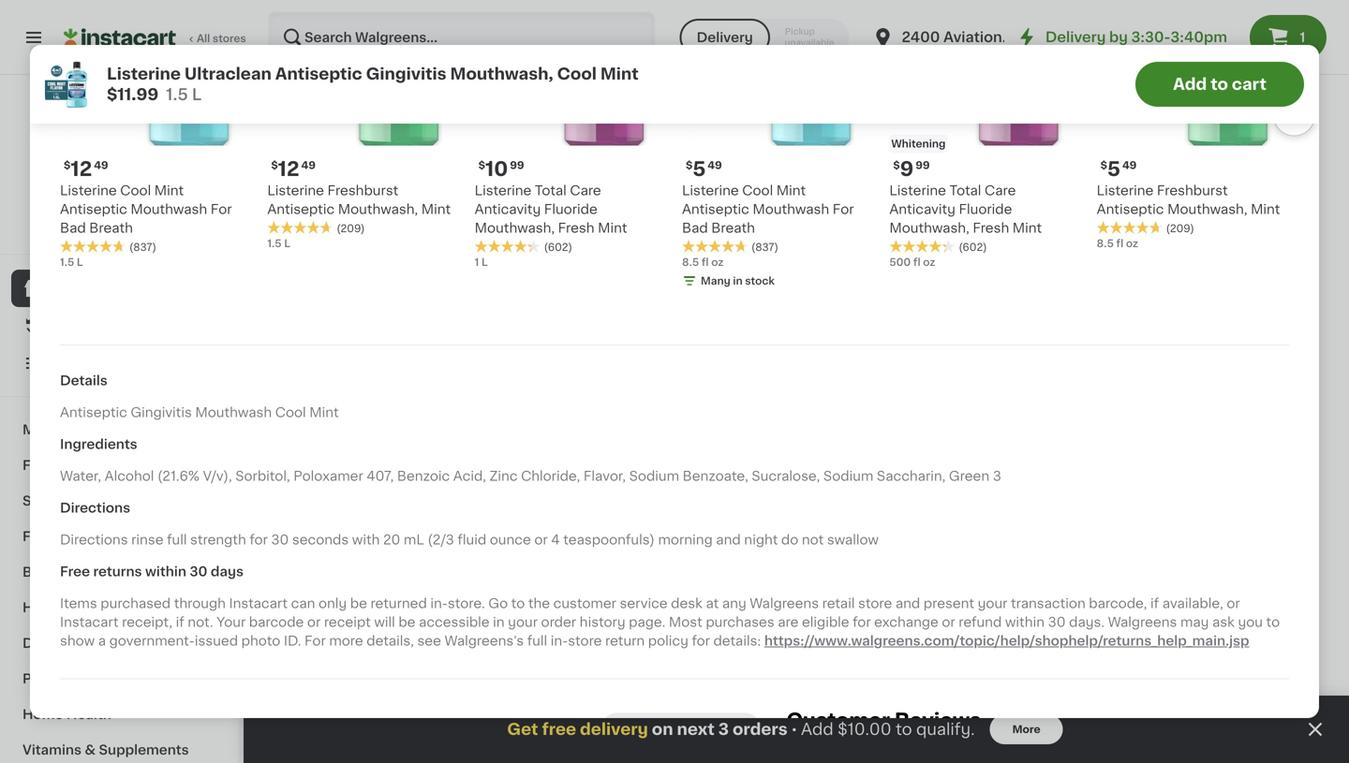 Task type: locate. For each thing, give the bounding box(es) containing it.
2 99 from the left
[[916, 160, 930, 171]]

oz for listerine cool mint antiseptic mouthwash for bad breath
[[712, 257, 724, 268]]

care
[[570, 184, 601, 197], [985, 184, 1016, 197], [85, 673, 117, 686]]

1 listerine cool mint antiseptic mouthwash for bad breath from the left
[[60, 184, 232, 235]]

if left the not.
[[176, 616, 184, 630]]

0 horizontal spatial delivery
[[697, 31, 753, 44]]

ingredients
[[60, 438, 138, 451]]

free returns within 30 days
[[60, 566, 244, 579]]

for down most
[[692, 635, 710, 648]]

2 vertical spatial store
[[568, 635, 602, 648]]

1 horizontal spatial (209)
[[1167, 224, 1195, 234]]

1 $ 5 49 from the left
[[686, 159, 722, 179]]

service
[[620, 598, 668, 611]]

1 vertical spatial instacart
[[60, 616, 119, 630]]

4 product group from the left
[[804, 584, 963, 764]]

accessible
[[419, 616, 490, 630]]

fluoride for 9
[[959, 203, 1013, 216]]

care for 10
[[570, 184, 601, 197]]

mouthwash,
[[450, 66, 554, 82], [338, 203, 418, 216], [1168, 203, 1248, 216], [475, 222, 555, 235], [890, 222, 970, 235], [995, 416, 1075, 430]]

(209) for 5
[[1167, 224, 1195, 234]]

3 right next
[[719, 722, 729, 738]]

stores
[[213, 33, 246, 44]]

to left cart
[[1211, 76, 1229, 92]]

1 vertical spatial 30
[[190, 566, 208, 579]]

many inside snacks main content
[[1286, 433, 1316, 444]]

listerine total care anticavity fluoride mouthwash, fresh mint down $ 9 99
[[890, 184, 1042, 235]]

available,
[[1163, 598, 1224, 611]]

1 horizontal spatial (837)
[[752, 242, 779, 253]]

walgreens logo image
[[78, 97, 161, 180]]

add up exchange
[[921, 600, 949, 613]]

1 bad from the left
[[60, 222, 86, 235]]

99 for 9
[[916, 160, 930, 171]]

1 horizontal spatial total
[[950, 184, 982, 197]]

0 horizontal spatial instacart
[[60, 616, 119, 630]]

mouthwash for 5
[[753, 203, 830, 216]]

1 horizontal spatial fresh
[[973, 222, 1010, 235]]

0 horizontal spatial sodium
[[629, 470, 680, 483]]

1 vertical spatial ultraclean
[[995, 360, 1062, 373]]

0 horizontal spatial (209)
[[337, 224, 365, 234]]

1 horizontal spatial store
[[568, 635, 602, 648]]

gluten- right qualify. at the bottom right of the page
[[980, 733, 1021, 743]]

customer
[[554, 598, 617, 611]]

1 directions from the top
[[60, 502, 130, 515]]

items purchased through instacart can only be returned in-store. go to the customer service desk at any walgreens retail store and present your transaction barcode, if available, or instacart receipt, if not. your barcode or receipt will be accessible in your order history page. most purchases are eligible for exchange or refund within 30 days. walgreens may ask you to show a government-issued photo id. for more details, see walgreens's full in-store return policy for details:
[[60, 598, 1280, 648]]

mouthwash up stock
[[753, 203, 830, 216]]

$ 12 49 for listerine cool mint antiseptic mouthwash for bad breath
[[64, 159, 108, 179]]

0 horizontal spatial freshburst
[[328, 184, 399, 197]]

(837) down 100% satisfaction guarantee
[[129, 242, 156, 253]]

service type group
[[680, 19, 850, 56]]

listerine total care anticavity fluoride mouthwash, fresh mint for 9
[[890, 184, 1042, 235]]

0 horizontal spatial in
[[493, 616, 505, 630]]

1 horizontal spatial 99
[[916, 160, 930, 171]]

in
[[733, 276, 743, 286], [1318, 433, 1328, 444], [493, 616, 505, 630]]

sodium
[[629, 470, 680, 483], [824, 470, 874, 483]]

reviews up vitamins & supplements
[[60, 719, 147, 739]]

product group
[[281, 584, 441, 764], [456, 584, 615, 764], [630, 584, 789, 764], [804, 584, 963, 764], [978, 584, 1138, 764], [1153, 584, 1312, 764]]

1 horizontal spatial full
[[527, 635, 547, 648]]

& for snacks
[[75, 495, 86, 508]]

many left stoc
[[1286, 433, 1316, 444]]

with
[[352, 534, 380, 547]]

2400
[[902, 30, 940, 44]]

0 vertical spatial many
[[701, 276, 731, 286]]

delivery
[[1046, 30, 1106, 44], [697, 31, 753, 44]]

20
[[383, 534, 401, 547]]

free right qualify. at the bottom right of the page
[[1021, 733, 1045, 743]]

8.5 for listerine freshburst antiseptic mouthwash, mint
[[1097, 239, 1114, 249]]

(209)
[[337, 224, 365, 234], [1167, 224, 1195, 234]]

1 horizontal spatial listerine total care anticavity fluoride mouthwash, fresh mint
[[890, 184, 1042, 235]]

add button
[[363, 590, 435, 624], [537, 590, 609, 624], [711, 590, 784, 624], [885, 590, 958, 624], [1060, 590, 1132, 624]]

0 horizontal spatial 99
[[510, 160, 524, 171]]

1 vertical spatial 8.5 fl oz
[[682, 257, 724, 268]]

1.5 l for listerine freshburst antiseptic mouthwash, mint
[[267, 239, 291, 249]]

breath up many in stock
[[712, 222, 755, 235]]

2 listerine cool mint antiseptic mouthwash for bad breath from the left
[[682, 184, 854, 235]]

within up https://www.walgreens.com/topic/help/shophelp/returns_help_main.jsp on the right bottom of the page
[[1006, 616, 1045, 630]]

1 vertical spatial snacks
[[281, 526, 357, 545]]

1 add button from the left
[[363, 590, 435, 624]]

fluid
[[458, 534, 487, 547]]

1 anticavity from the left
[[475, 203, 541, 216]]

and inside items purchased through instacart can only be returned in-store. go to the customer service desk at any walgreens retail store and present your transaction barcode, if available, or instacart receipt, if not. your barcode or receipt will be accessible in your order history page. most purchases are eligible for exchange or refund within 30 days. walgreens may ask you to show a government-issued photo id. for more details, see walgreens's full in-store return policy for details:
[[896, 598, 921, 611]]

1 horizontal spatial fluoride
[[959, 203, 1013, 216]]

30 left seconds
[[271, 534, 289, 547]]

bad up many in stock
[[682, 222, 708, 235]]

be down "returned"
[[399, 616, 416, 630]]

1 horizontal spatial oz
[[923, 257, 936, 268]]

& down water,
[[75, 495, 86, 508]]

0 horizontal spatial 8.5 fl oz
[[682, 257, 724, 268]]

vitamins
[[22, 744, 82, 757]]

8.5 fl oz for listerine freshburst antiseptic mouthwash, mint
[[1097, 239, 1139, 249]]

store up '100% satisfaction guarantee' button
[[109, 209, 136, 219]]

store up exchange
[[859, 598, 893, 611]]

1 horizontal spatial (602)
[[959, 242, 987, 253]]

2 listerine freshburst antiseptic mouthwash, mint from the left
[[1097, 184, 1281, 216]]

(21.6%
[[157, 470, 200, 483]]

bad down everyday
[[60, 222, 86, 235]]

2 12 from the left
[[278, 159, 300, 179]]

directions up the returns
[[60, 534, 128, 547]]

1 horizontal spatial listerine freshburst antiseptic mouthwash, mint
[[1097, 184, 1281, 216]]

1 horizontal spatial many
[[1286, 433, 1316, 444]]

1 $ 12 49 from the left
[[64, 159, 108, 179]]

directions for directions rinse full strength for 30 seconds with 20 ml (2/3 fluid ounce or 4 teaspoonfuls) morning and night do not swallow
[[60, 534, 128, 547]]

in- down order
[[551, 635, 568, 648]]

in left stock
[[733, 276, 743, 286]]

free
[[542, 722, 576, 738]]

1 12 from the left
[[71, 159, 92, 179]]

5
[[693, 159, 706, 179], [1108, 159, 1121, 179]]

add for 2nd product group from the left
[[572, 600, 600, 613]]

& right food at the left bottom of page
[[60, 530, 71, 544]]

mouthwash up 'guarantee'
[[131, 203, 207, 216]]

all
[[197, 33, 210, 44]]

2 directions from the top
[[60, 534, 128, 547]]

any
[[722, 598, 747, 611]]

0 horizontal spatial listerine cool mint antiseptic mouthwash for bad breath
[[60, 184, 232, 235]]

0 vertical spatial 8.5 fl oz
[[1097, 239, 1139, 249]]

retail
[[823, 598, 855, 611]]

49
[[94, 160, 108, 171], [708, 160, 722, 171], [301, 160, 316, 171], [1123, 160, 1137, 171]]

12 for listerine freshburst antiseptic mouthwash, mint
[[278, 159, 300, 179]]

0 horizontal spatial 30
[[190, 566, 208, 579]]

1 inside item carousel region
[[475, 257, 479, 268]]

gingivitis inside listerine ultraclean antiseptic gingivitis mouthwash, cool mint
[[995, 398, 1057, 411]]

0 horizontal spatial breath
[[89, 222, 133, 235]]

item carousel region
[[34, 0, 1316, 300], [281, 517, 1312, 764]]

3 $ from the left
[[271, 160, 278, 171]]

gluten-
[[457, 733, 498, 743], [980, 733, 1021, 743]]

1 freshburst from the left
[[328, 184, 399, 197]]

free for gluten-free
[[1021, 733, 1045, 743]]

item carousel region containing snacks
[[281, 517, 1312, 764]]

2 horizontal spatial for
[[853, 616, 871, 630]]

0 vertical spatial and
[[716, 534, 741, 547]]

0 vertical spatial snacks
[[22, 495, 72, 508]]

1 $ from the left
[[64, 160, 71, 171]]

stoc
[[1330, 433, 1350, 444]]

mint inside listerine ultraclean antiseptic gingivitis mouthwash, cool mint $11.99 1.5 l
[[601, 66, 639, 82]]

0 horizontal spatial fl
[[702, 257, 709, 268]]

★★★★★
[[267, 221, 333, 234], [267, 221, 333, 234], [1097, 221, 1163, 234], [1097, 221, 1163, 234], [60, 240, 126, 253], [60, 240, 126, 253], [682, 240, 748, 253], [682, 240, 748, 253], [475, 240, 540, 253], [475, 240, 540, 253], [890, 240, 955, 253], [890, 240, 955, 253], [1267, 397, 1333, 410], [1267, 397, 1333, 410]]

1 horizontal spatial in-
[[551, 635, 568, 648]]

and up exchange
[[896, 598, 921, 611]]

1 fluoride from the left
[[544, 203, 598, 216]]

0 horizontal spatial 1.5 l
[[60, 257, 83, 268]]

1 horizontal spatial freshburst
[[1157, 184, 1228, 197]]

0 vertical spatial 30
[[271, 534, 289, 547]]

add right •
[[801, 722, 834, 738]]

qualify.
[[917, 722, 975, 738]]

(837) for 12
[[129, 242, 156, 253]]

purchases
[[706, 616, 775, 630]]

or down can
[[307, 616, 321, 630]]

1 (602) from the left
[[544, 242, 573, 253]]

1 horizontal spatial within
[[1006, 616, 1045, 630]]

99 right 9
[[916, 160, 930, 171]]

to
[[1211, 76, 1229, 92], [511, 598, 525, 611], [1267, 616, 1280, 630], [896, 722, 913, 738]]

& right aid
[[81, 459, 92, 472]]

issued
[[195, 635, 238, 648]]

1 sodium from the left
[[629, 470, 680, 483]]

on
[[652, 722, 673, 738]]

2 fluoride from the left
[[959, 203, 1013, 216]]

0 vertical spatial in
[[733, 276, 743, 286]]

2 horizontal spatial gingivitis
[[995, 398, 1057, 411]]

0 horizontal spatial many
[[701, 276, 731, 286]]

ultraclean inside listerine ultraclean antiseptic gingivitis mouthwash, cool mint $11.99 1.5 l
[[185, 66, 272, 82]]

anticavity for 10
[[475, 203, 541, 216]]

walgreens down the barcode,
[[1108, 616, 1178, 630]]

1 horizontal spatial instacart
[[229, 598, 288, 611]]

1 horizontal spatial fl
[[914, 257, 921, 268]]

2 freshburst from the left
[[1157, 184, 1228, 197]]

full
[[167, 534, 187, 547], [527, 635, 547, 648]]

add for 1st product group from the left
[[398, 600, 426, 613]]

99 for 10
[[510, 160, 524, 171]]

1 vertical spatial 1.5 l
[[60, 257, 83, 268]]

reviews right $10.00
[[895, 712, 982, 731]]

free
[[60, 566, 90, 579], [498, 733, 522, 743], [1021, 733, 1045, 743]]

sodium right the flavor,
[[629, 470, 680, 483]]

and left night
[[716, 534, 741, 547]]

in left stoc
[[1318, 433, 1328, 444]]

safety
[[96, 459, 140, 472]]

full down order
[[527, 635, 547, 648]]

add button for fourth product group from right
[[711, 590, 784, 624]]

instacart up barcode
[[229, 598, 288, 611]]

2 anticavity from the left
[[890, 203, 956, 216]]

details:
[[714, 635, 761, 648]]

2 total from the left
[[950, 184, 982, 197]]

add button for 2nd product group from the left
[[537, 590, 609, 624]]

3 add button from the left
[[711, 590, 784, 624]]

snacks up food at the left bottom of page
[[22, 495, 72, 508]]

2 vertical spatial in
[[493, 616, 505, 630]]

0 vertical spatial walgreens
[[84, 187, 155, 200]]

add up days.
[[1095, 600, 1123, 613]]

receipt,
[[122, 616, 172, 630]]

1 vertical spatial 8.5
[[682, 257, 699, 268]]

30 down transaction
[[1048, 616, 1066, 630]]

cool inside listerine ultraclean antiseptic gingivitis mouthwash, cool mint
[[1079, 416, 1110, 430]]

2 gluten- from the left
[[980, 733, 1021, 743]]

kenvue image
[[684, 314, 718, 348]]

5 add button from the left
[[1060, 590, 1132, 624]]

1 (209) from the left
[[337, 224, 365, 234]]

be up the receipt
[[350, 598, 367, 611]]

in down "go" at left
[[493, 616, 505, 630]]

add for fourth product group from the left
[[921, 600, 949, 613]]

listerine cool mint antiseptic mouthwash for bad breath for 5
[[682, 184, 854, 235]]

1 gluten- from the left
[[457, 733, 498, 743]]

4 49 from the left
[[1123, 160, 1137, 171]]

to right "go" at left
[[511, 598, 525, 611]]

walgreens up everyday store prices link
[[84, 187, 155, 200]]

delivery inside button
[[697, 31, 753, 44]]

1 horizontal spatial free
[[498, 733, 522, 743]]

show
[[60, 635, 95, 648]]

1 vertical spatial many
[[1286, 433, 1316, 444]]

1 listerine freshburst antiseptic mouthwash, mint from the left
[[267, 184, 451, 216]]

0 horizontal spatial walgreens
[[84, 187, 155, 200]]

breath for 5
[[712, 222, 755, 235]]

1
[[1300, 31, 1306, 44], [475, 257, 479, 268]]

30 inside items purchased through instacart can only be returned in-store. go to the customer service desk at any walgreens retail store and present your transaction barcode, if available, or instacart receipt, if not. your barcode or receipt will be accessible in your order history page. most purchases are eligible for exchange or refund within 30 days. walgreens may ask you to show a government-issued photo id. for more details, see walgreens's full in-store return policy for details:
[[1048, 616, 1066, 630]]

directions up pantry
[[60, 502, 130, 515]]

0 vertical spatial be
[[350, 598, 367, 611]]

for inside items purchased through instacart can only be returned in-store. go to the customer service desk at any walgreens retail store and present your transaction barcode, if available, or instacart receipt, if not. your barcode or receipt will be accessible in your order history page. most purchases are eligible for exchange or refund within 30 days. walgreens may ask you to show a government-issued photo id. for more details, see walgreens's full in-store return policy for details:
[[305, 635, 326, 648]]

1 5 from the left
[[693, 159, 706, 179]]

3 49 from the left
[[301, 160, 316, 171]]

1 horizontal spatial for
[[692, 635, 710, 648]]

2 (837) from the left
[[752, 242, 779, 253]]

8.5 fl oz for listerine cool mint antiseptic mouthwash for bad breath
[[682, 257, 724, 268]]

gingivitis
[[366, 66, 447, 82], [995, 398, 1057, 411], [131, 406, 192, 420]]

add inside button
[[1174, 76, 1207, 92]]

0 horizontal spatial full
[[167, 534, 187, 547]]

to right $10.00
[[896, 722, 913, 738]]

2 breath from the left
[[712, 222, 755, 235]]

1 vertical spatial 1
[[475, 257, 479, 268]]

1.5 inside listerine ultraclean antiseptic gingivitis mouthwash, cool mint $11.99 1.5 l
[[166, 87, 188, 103]]

anticavity down $ 9 99
[[890, 203, 956, 216]]

0 horizontal spatial fresh
[[558, 222, 595, 235]]

mouthwash
[[131, 203, 207, 216], [753, 203, 830, 216], [195, 406, 272, 420]]

your up refund in the right bottom of the page
[[978, 598, 1008, 611]]

2 bad from the left
[[682, 222, 708, 235]]

for right strength
[[250, 534, 268, 547]]

(837) for 5
[[752, 242, 779, 253]]

in for stoc
[[1318, 433, 1328, 444]]

instacart down the items
[[60, 616, 119, 630]]

kenvue it pays to be prepared check the ingredients in your medicine use only 1 product that contains acetominophen at a time band-aid is a registered trademark. mcneil consumer pharmaceuticals co. 2023 use products only as directed. jjci 2023 image
[[282, 276, 668, 493]]

directions
[[60, 502, 130, 515], [60, 534, 128, 547]]

ultraclean inside listerine ultraclean antiseptic gingivitis mouthwash, cool mint
[[995, 360, 1062, 373]]

directions rinse full strength for 30 seconds with 20 ml (2/3 fluid ounce or 4 teaspoonfuls) morning and night do not swallow
[[60, 534, 879, 547]]

if right the barcode,
[[1151, 598, 1160, 611]]

listerine freshburst antiseptic mouthwash, mint for 12
[[267, 184, 451, 216]]

mouthwash up v/v), at the bottom left
[[195, 406, 272, 420]]

2 (602) from the left
[[959, 242, 987, 253]]

99 right 10
[[510, 160, 524, 171]]

2 fresh from the left
[[973, 222, 1010, 235]]

1 horizontal spatial 3
[[993, 470, 1002, 483]]

1 horizontal spatial for
[[305, 635, 326, 648]]

the
[[528, 598, 550, 611]]

12 for listerine cool mint antiseptic mouthwash for bad breath
[[71, 159, 92, 179]]

0 horizontal spatial snacks
[[22, 495, 72, 508]]

water,
[[60, 470, 101, 483]]

1 horizontal spatial delivery
[[1046, 30, 1106, 44]]

2 product group from the left
[[456, 584, 615, 764]]

1 fresh from the left
[[558, 222, 595, 235]]

(837) up stock
[[752, 242, 779, 253]]

purchased
[[101, 598, 171, 611]]

1 vertical spatial full
[[527, 635, 547, 648]]

30 left days at the bottom left of the page
[[190, 566, 208, 579]]

1 breath from the left
[[89, 222, 133, 235]]

mouthwash, inside listerine ultraclean antiseptic gingivitis mouthwash, cool mint $11.99 1.5 l
[[450, 66, 554, 82]]

breath down everyday store prices
[[89, 222, 133, 235]]

1 horizontal spatial and
[[896, 598, 921, 611]]

1.5
[[166, 87, 188, 103], [267, 239, 282, 249], [60, 257, 74, 268]]

1 vertical spatial in
[[1318, 433, 1328, 444]]

1 horizontal spatial 5
[[1108, 159, 1121, 179]]

snacks inside item carousel region
[[281, 526, 357, 545]]

0 horizontal spatial listerine freshburst antiseptic mouthwash, mint
[[267, 184, 451, 216]]

fluoride for 10
[[544, 203, 598, 216]]

gluten- left get
[[457, 733, 498, 743]]

2 $ 12 49 from the left
[[271, 159, 316, 179]]

1 horizontal spatial $ 12 49
[[271, 159, 316, 179]]

snacks main content
[[244, 75, 1350, 764]]

gluten-free button
[[978, 584, 1138, 764]]

customer reviews
[[787, 712, 982, 731]]

more button
[[990, 715, 1064, 745]]

do
[[782, 534, 799, 547]]

gingivitis inside listerine ultraclean antiseptic gingivitis mouthwash, cool mint $11.99 1.5 l
[[366, 66, 447, 82]]

barcode,
[[1089, 598, 1148, 611]]

2 horizontal spatial oz
[[1126, 239, 1139, 249]]

store down history
[[568, 635, 602, 648]]

free inside button
[[1021, 733, 1045, 743]]

0 vertical spatial directions
[[60, 502, 130, 515]]

1 vertical spatial item carousel region
[[281, 517, 1312, 764]]

2400 aviation dr
[[902, 30, 1023, 44]]

fl for listerine freshburst antiseptic mouthwash, mint
[[1117, 239, 1124, 249]]

in- up accessible
[[431, 598, 448, 611]]

2 (209) from the left
[[1167, 224, 1195, 234]]

2 horizontal spatial care
[[985, 184, 1016, 197]]

(209) for 12
[[337, 224, 365, 234]]

exchange
[[875, 616, 939, 630]]

1 99 from the left
[[510, 160, 524, 171]]

8.5 for listerine cool mint antiseptic mouthwash for bad breath
[[682, 257, 699, 268]]

100% satisfaction guarantee
[[48, 227, 199, 238]]

2 add button from the left
[[537, 590, 609, 624]]

1 horizontal spatial 12
[[278, 159, 300, 179]]

total for 10
[[535, 184, 567, 197]]

6 product group from the left
[[1153, 584, 1312, 764]]

1 horizontal spatial in
[[733, 276, 743, 286]]

can
[[291, 598, 315, 611]]

1 inside button
[[1300, 31, 1306, 44]]

0 vertical spatial if
[[1151, 598, 1160, 611]]

99 inside $ 9 99
[[916, 160, 930, 171]]

2 $ 5 49 from the left
[[1101, 159, 1137, 179]]

breath for 12
[[89, 222, 133, 235]]

chloride,
[[521, 470, 580, 483]]

4 $ from the left
[[479, 160, 485, 171]]

$8.29 element
[[1267, 314, 1350, 339]]

full right rinse
[[167, 534, 187, 547]]

mouthwash, inside listerine ultraclean antiseptic gingivitis mouthwash, cool mint
[[995, 416, 1075, 430]]

1 vertical spatial and
[[896, 598, 921, 611]]

https://www.walgreens.com/topic/help/shophelp/returns_help_main.jsp link
[[765, 635, 1250, 648]]

add button for 1st product group from the left
[[363, 590, 435, 624]]

bad for 5
[[682, 222, 708, 235]]

2 horizontal spatial for
[[833, 203, 854, 216]]

0 vertical spatial for
[[250, 534, 268, 547]]

3 right green
[[993, 470, 1002, 483]]

0 horizontal spatial ultraclean
[[185, 66, 272, 82]]

add up history
[[572, 600, 600, 613]]

(602) for 9
[[959, 242, 987, 253]]

1 horizontal spatial 30
[[271, 534, 289, 547]]

walgreens up are
[[750, 598, 819, 611]]

2 vertical spatial 1.5
[[60, 257, 74, 268]]

or down "present"
[[942, 616, 956, 630]]

many inside item carousel region
[[701, 276, 731, 286]]

& for food
[[60, 530, 71, 544]]

0 horizontal spatial 1.5
[[60, 257, 74, 268]]

2 horizontal spatial store
[[859, 598, 893, 611]]

2 horizontal spatial in
[[1318, 433, 1328, 444]]

strength
[[190, 534, 246, 547]]

to inside 'treatment tracker modal' dialog
[[896, 722, 913, 738]]

listerine total care anticavity fluoride mouthwash, fresh mint down $ 10 99
[[475, 184, 628, 235]]

returns
[[93, 566, 142, 579]]

None search field
[[268, 11, 656, 64]]

walgreens's
[[445, 635, 524, 648]]

0 horizontal spatial reviews
[[60, 719, 147, 739]]

99 inside $ 10 99
[[510, 160, 524, 171]]

within down rinse
[[145, 566, 186, 579]]

free up the items
[[60, 566, 90, 579]]

instacart
[[229, 598, 288, 611], [60, 616, 119, 630]]

gluten- inside button
[[980, 733, 1021, 743]]

free left the vegan
[[498, 733, 522, 743]]

item carousel region inside snacks main content
[[281, 517, 1312, 764]]

in inside snacks main content
[[1318, 433, 1328, 444]]

1 product group from the left
[[281, 584, 441, 764]]

4 add button from the left
[[885, 590, 958, 624]]

free for gluten-free vegan
[[498, 733, 522, 743]]

2 listerine total care anticavity fluoride mouthwash, fresh mint from the left
[[890, 184, 1042, 235]]

1 listerine total care anticavity fluoride mouthwash, fresh mint from the left
[[475, 184, 628, 235]]

0 horizontal spatial 1
[[475, 257, 479, 268]]

care for 9
[[985, 184, 1016, 197]]

add inside 'treatment tracker modal' dialog
[[801, 722, 834, 738]]

add button for fourth product group from the left
[[885, 590, 958, 624]]

prices
[[139, 209, 172, 219]]

1 horizontal spatial snacks
[[281, 526, 357, 545]]

for down retail
[[853, 616, 871, 630]]

fluoride
[[544, 203, 598, 216], [959, 203, 1013, 216]]

0 horizontal spatial 3
[[719, 722, 729, 738]]

your down the
[[508, 616, 538, 630]]

2 horizontal spatial 30
[[1048, 616, 1066, 630]]

water, alcohol (21.6% v/v), sorbitol, poloxamer 407, benzoic acid, zinc chloride, flavor, sodium benzoate, sucralose, sodium saccharin, green 3
[[60, 470, 1002, 483]]

1 (837) from the left
[[129, 242, 156, 253]]

& down health
[[85, 744, 96, 757]]

many left stock
[[701, 276, 731, 286]]

add up purchases
[[747, 600, 774, 613]]

1 total from the left
[[535, 184, 567, 197]]

1 horizontal spatial bad
[[682, 222, 708, 235]]

0 vertical spatial your
[[978, 598, 1008, 611]]

1.5 for listerine freshburst antiseptic mouthwash, mint
[[267, 239, 282, 249]]

sodium right sucralose,
[[824, 470, 874, 483]]

add up see
[[398, 600, 426, 613]]

2 5 from the left
[[1108, 159, 1121, 179]]

days
[[211, 566, 244, 579]]

5 $ from the left
[[894, 160, 900, 171]]

1 horizontal spatial gingivitis
[[366, 66, 447, 82]]

1 horizontal spatial if
[[1151, 598, 1160, 611]]

8.5 fl oz
[[1097, 239, 1139, 249], [682, 257, 724, 268]]

snacks down the poloxamer
[[281, 526, 357, 545]]

present
[[924, 598, 975, 611]]

ultraclean for listerine ultraclean antiseptic gingivitis mouthwash, cool mint $11.99 1.5 l
[[185, 66, 272, 82]]

5 for listerine cool mint antiseptic mouthwash for bad breath
[[693, 159, 706, 179]]

add down 3:40pm
[[1174, 76, 1207, 92]]

anticavity down $ 10 99
[[475, 203, 541, 216]]

407,
[[367, 470, 394, 483]]

items
[[60, 598, 97, 611]]

candy
[[89, 495, 134, 508]]

to right you
[[1267, 616, 1280, 630]]

1.5 l
[[267, 239, 291, 249], [60, 257, 83, 268]]



Task type: describe. For each thing, give the bounding box(es) containing it.
0 horizontal spatial in-
[[431, 598, 448, 611]]

snacks & candy link
[[11, 484, 228, 519]]

personal care
[[22, 673, 117, 686]]

whitening
[[892, 139, 946, 149]]

snacks for snacks
[[281, 526, 357, 545]]

antiseptic gingivitis mouthwash cool mint
[[60, 406, 339, 420]]

drinks
[[22, 637, 66, 650]]

100%
[[48, 227, 76, 238]]

2 vertical spatial for
[[692, 635, 710, 648]]

gingivitis for listerine ultraclean antiseptic gingivitis mouthwash, cool mint $11.99 1.5 l
[[366, 66, 447, 82]]

3 inside 'treatment tracker modal' dialog
[[719, 722, 729, 738]]

store.
[[448, 598, 485, 611]]

desk
[[671, 598, 703, 611]]

(602) for 10
[[544, 242, 573, 253]]

bad for 12
[[60, 222, 86, 235]]

$ inside $ 9 99
[[894, 160, 900, 171]]

directions for directions
[[60, 502, 130, 515]]

home health link
[[11, 697, 228, 733]]

details,
[[367, 635, 414, 648]]

10
[[485, 159, 508, 179]]

everyday
[[56, 209, 106, 219]]

l inside listerine ultraclean antiseptic gingivitis mouthwash, cool mint $11.99 1.5 l
[[192, 87, 202, 103]]

1 horizontal spatial walgreens
[[750, 598, 819, 611]]

for for 5
[[833, 203, 854, 216]]

$ 12 49 for listerine freshburst antiseptic mouthwash, mint
[[271, 159, 316, 179]]

ask
[[1213, 616, 1235, 630]]

household
[[22, 602, 96, 615]]

snacks for snacks & candy
[[22, 495, 72, 508]]

$ 10 99
[[479, 159, 524, 179]]

drinks link
[[11, 626, 228, 662]]

listerine ultraclean antiseptic gingivitis mouthwash, cool mint
[[995, 342, 1110, 448]]

0 horizontal spatial be
[[350, 598, 367, 611]]

add for fourth product group from right
[[747, 600, 774, 613]]

0 vertical spatial instacart
[[229, 598, 288, 611]]

are
[[778, 616, 799, 630]]

mint inside listerine ultraclean antiseptic gingivitis mouthwash, cool mint
[[995, 435, 1025, 448]]

0 vertical spatial 3
[[993, 470, 1002, 483]]

add for second product group from the right
[[1095, 600, 1123, 613]]

gluten-free
[[980, 733, 1045, 743]]

first
[[22, 459, 53, 472]]

$ inside $ 10 99
[[479, 160, 485, 171]]

3 product group from the left
[[630, 584, 789, 764]]

neutrogena
[[1267, 342, 1345, 355]]

makeup
[[1267, 360, 1320, 373]]

antiseptic inside listerine ultraclean antiseptic gingivitis mouthwash, cool mint $11.99 1.5 l
[[275, 66, 362, 82]]

0 vertical spatial full
[[167, 534, 187, 547]]

instacart logo image
[[64, 26, 176, 49]]

satisfaction
[[79, 227, 142, 238]]

freshburst for 5
[[1157, 184, 1228, 197]]

fresh for 9
[[973, 222, 1010, 235]]

$ 9 99
[[894, 159, 930, 179]]

aid
[[56, 459, 78, 472]]

delivery by 3:30-3:40pm
[[1046, 30, 1228, 44]]

l for listerine total care anticavity fluoride mouthwash, fresh mint
[[482, 257, 488, 268]]

or up ask
[[1227, 598, 1241, 611]]

listerine total care anticavity fluoride mouthwash, fresh mint for 10
[[475, 184, 628, 235]]

& for vitamins
[[85, 744, 96, 757]]

500 fl oz
[[890, 257, 936, 268]]

cool inside listerine ultraclean antiseptic gingivitis mouthwash, cool mint $11.99 1.5 l
[[557, 66, 597, 82]]

gluten- for gluten-free vegan
[[457, 733, 498, 743]]

oz for listerine freshburst antiseptic mouthwash, mint
[[1126, 239, 1139, 249]]

$10.00
[[838, 722, 892, 738]]

l for listerine cool mint antiseptic mouthwash for bad breath
[[77, 257, 83, 268]]

eligible
[[802, 616, 850, 630]]

many for many in stoc
[[1286, 433, 1316, 444]]

a
[[98, 635, 106, 648]]

delivery by 3:30-3:40pm link
[[1016, 26, 1228, 49]]

vegan
[[529, 733, 563, 743]]

treatment tracker modal dialog
[[244, 696, 1350, 764]]

1 49 from the left
[[94, 160, 108, 171]]

0 horizontal spatial your
[[508, 616, 538, 630]]

listerine inside listerine ultraclean antiseptic gingivitis mouthwash, cool mint $11.99 1.5 l
[[107, 66, 181, 82]]

food & pantry link
[[11, 519, 228, 555]]

many for many in stock
[[701, 276, 731, 286]]

2 49 from the left
[[708, 160, 722, 171]]

delivery for delivery
[[697, 31, 753, 44]]

gingivitis for listerine ultraclean antiseptic gingivitis mouthwash, cool mint
[[995, 398, 1057, 411]]

fl for listerine cool mint antiseptic mouthwash for bad breath
[[702, 257, 709, 268]]

benzoic
[[397, 470, 450, 483]]

0 horizontal spatial free
[[60, 566, 90, 579]]

will
[[374, 616, 395, 630]]

id.
[[284, 635, 301, 648]]

to inside button
[[1211, 76, 1229, 92]]

oz for listerine total care anticavity fluoride mouthwash, fresh mint
[[923, 257, 936, 268]]

listerine cool mint antiseptic mouthwash for bad breath for 12
[[60, 184, 232, 235]]

history
[[580, 616, 626, 630]]

1 horizontal spatial reviews
[[895, 712, 982, 731]]

green
[[949, 470, 990, 483]]

gluten-free vegan
[[457, 733, 563, 743]]

more
[[1013, 725, 1041, 735]]

page.
[[629, 616, 666, 630]]

total for 9
[[950, 184, 982, 197]]

at
[[706, 598, 719, 611]]

l for listerine freshburst antiseptic mouthwash, mint
[[284, 239, 291, 249]]

go
[[489, 598, 508, 611]]

1 vertical spatial in-
[[551, 635, 568, 648]]

morning
[[658, 534, 713, 547]]

all stores link
[[64, 11, 247, 64]]

listerine inside listerine ultraclean antiseptic gingivitis mouthwash, cool mint
[[995, 342, 1052, 355]]

in for stock
[[733, 276, 743, 286]]

5 product group from the left
[[978, 584, 1138, 764]]

benzoate,
[[683, 470, 749, 483]]

in inside items purchased through instacart can only be returned in-store. go to the customer service desk at any walgreens retail store and present your transaction barcode, if available, or instacart receipt, if not. your barcode or receipt will be accessible in your order history page. most purchases are eligible for exchange or refund within 30 days. walgreens may ask you to show a government-issued photo id. for more details, see walgreens's full in-store return policy for details:
[[493, 616, 505, 630]]

home health
[[22, 709, 111, 722]]

1 vertical spatial if
[[176, 616, 184, 630]]

listerine freshburst antiseptic mouthwash, mint for 5
[[1097, 184, 1281, 216]]

1 for 1
[[1300, 31, 1306, 44]]

medicine link
[[11, 412, 228, 448]]

$ 5 49 for listerine cool mint antiseptic mouthwash for bad breath
[[686, 159, 722, 179]]

seconds
[[292, 534, 349, 547]]

1 for 1 l
[[475, 257, 479, 268]]

1 vertical spatial be
[[399, 616, 416, 630]]

1.5 l for listerine cool mint antiseptic mouthwash for bad breath
[[60, 257, 83, 268]]

•
[[792, 722, 798, 737]]

9
[[900, 159, 914, 179]]

get
[[507, 722, 538, 738]]

0 horizontal spatial and
[[716, 534, 741, 547]]

v/v),
[[203, 470, 232, 483]]

listerine ultraclean antiseptic gingivitis mouthwash, cool mint link
[[857, 314, 1121, 448]]

through
[[174, 598, 226, 611]]

add button for second product group from the right
[[1060, 590, 1132, 624]]

0 horizontal spatial within
[[145, 566, 186, 579]]

customer
[[787, 712, 890, 731]]

add to cart
[[1174, 76, 1267, 92]]

poloxamer
[[294, 470, 363, 483]]

mouthwash for 12
[[131, 203, 207, 216]]

fresh for 10
[[558, 222, 595, 235]]

ultraclean for listerine ultraclean antiseptic gingivitis mouthwash, cool mint
[[995, 360, 1062, 373]]

2 horizontal spatial walgreens
[[1108, 616, 1178, 630]]

guarantee
[[144, 227, 199, 238]]

many in stock
[[701, 276, 775, 286]]

ml
[[404, 534, 424, 547]]

2 sodium from the left
[[824, 470, 874, 483]]

add to cart button
[[1136, 62, 1305, 107]]

all stores
[[197, 33, 246, 44]]

receipt
[[324, 616, 371, 630]]

$11.99
[[107, 87, 159, 103]]

for for 12
[[211, 203, 232, 216]]

antiseptic inside listerine ultraclean antiseptic gingivitis mouthwash, cool mint
[[995, 379, 1063, 392]]

0 vertical spatial store
[[109, 209, 136, 219]]

government-
[[109, 635, 195, 648]]

0 horizontal spatial for
[[250, 534, 268, 547]]

2 $ from the left
[[686, 160, 693, 171]]

delivery for delivery by 3:30-3:40pm
[[1046, 30, 1106, 44]]

1 vertical spatial store
[[859, 598, 893, 611]]

returned
[[371, 598, 427, 611]]

first aid & safety
[[22, 459, 140, 472]]

food & pantry
[[22, 530, 119, 544]]

freshburst for 12
[[328, 184, 399, 197]]

or left the 4
[[535, 534, 548, 547]]

within inside items purchased through instacart can only be returned in-store. go to the customer service desk at any walgreens retail store and present your transaction barcode, if available, or instacart receipt, if not. your barcode or receipt will be accessible in your order history page. most purchases are eligible for exchange or refund within 30 days. walgreens may ask you to show a government-issued photo id. for more details, see walgreens's full in-store return policy for details:
[[1006, 616, 1045, 630]]

6 $ from the left
[[1101, 160, 1108, 171]]

• sponsored: unwrap brush time joy with gifts that brighten their smile. shop now. image
[[281, 105, 1312, 234]]

health
[[66, 709, 111, 722]]

full inside items purchased through instacart can only be returned in-store. go to the customer service desk at any walgreens retail store and present your transaction barcode, if available, or instacart receipt, if not. your barcode or receipt will be accessible in your order history page. most purchases are eligible for exchange or refund within 30 days. walgreens may ask you to show a government-issued photo id. for more details, see walgreens's full in-store return policy for details:
[[527, 635, 547, 648]]

gluten- for gluten-free
[[980, 733, 1021, 743]]

saccharin,
[[877, 470, 946, 483]]

orders
[[733, 722, 788, 738]]

item carousel region containing 12
[[34, 0, 1316, 300]]

walgreens link
[[78, 97, 161, 202]]

4
[[551, 534, 560, 547]]

flavor,
[[584, 470, 626, 483]]

anticavity for 9
[[890, 203, 956, 216]]

rinse
[[131, 534, 164, 547]]

0 horizontal spatial care
[[85, 673, 117, 686]]

snacks & candy
[[22, 495, 134, 508]]

everyday store prices link
[[56, 206, 183, 221]]

ounce
[[490, 534, 531, 547]]

$ 5 49 for listerine freshburst antiseptic mouthwash, mint
[[1101, 159, 1137, 179]]

next
[[677, 722, 715, 738]]

1.5 for listerine cool mint antiseptic mouthwash for bad breath
[[60, 257, 74, 268]]

you
[[1239, 616, 1263, 630]]

your
[[217, 616, 246, 630]]

photo
[[241, 635, 281, 648]]

5 for listerine freshburst antiseptic mouthwash, mint
[[1108, 159, 1121, 179]]

0 horizontal spatial gingivitis
[[131, 406, 192, 420]]

fl for listerine total care anticavity fluoride mouthwash, fresh mint
[[914, 257, 921, 268]]

acid,
[[453, 470, 486, 483]]

delivery button
[[680, 19, 770, 56]]



Task type: vqa. For each thing, say whether or not it's contained in the screenshot.


